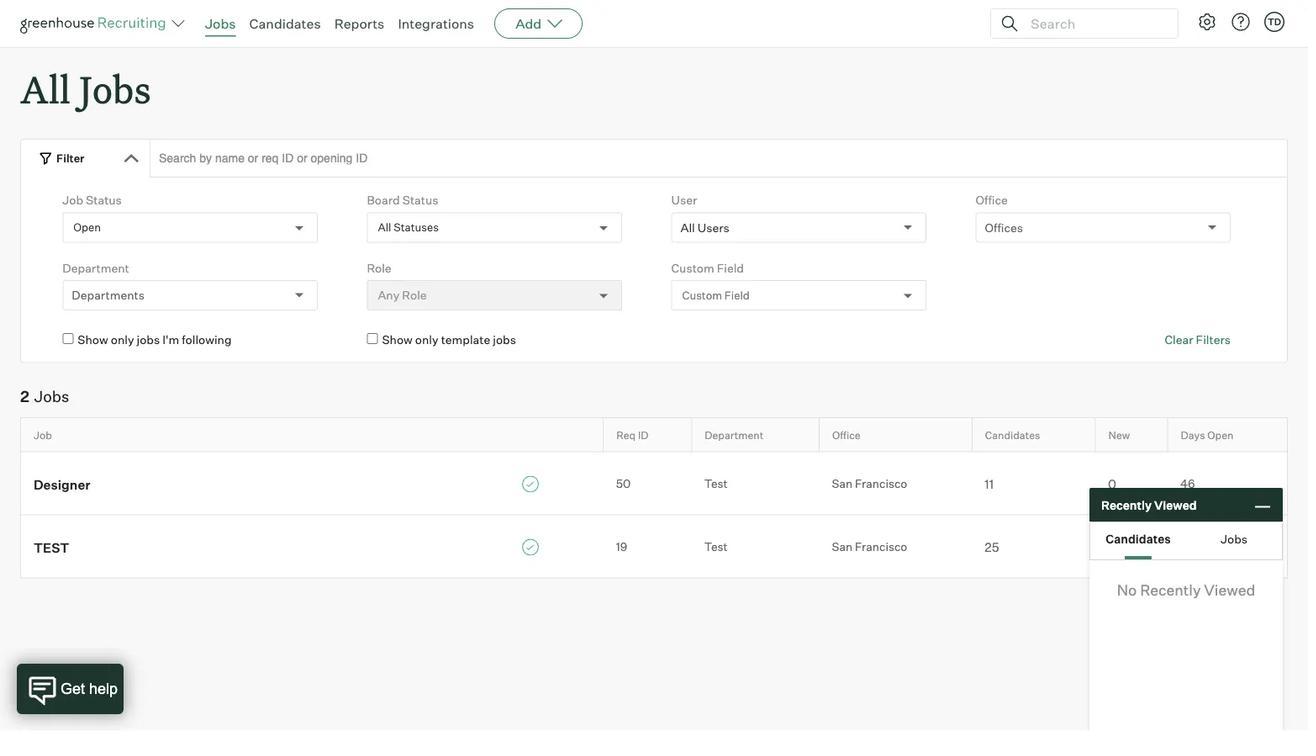 Task type: vqa. For each thing, say whether or not it's contained in the screenshot.
Francisco
yes



Task type: describe. For each thing, give the bounding box(es) containing it.
id
[[638, 428, 649, 441]]

2
[[20, 387, 29, 406]]

req id
[[617, 428, 649, 441]]

no recently viewed
[[1118, 581, 1256, 599]]

statuses
[[394, 221, 439, 234]]

role
[[367, 261, 392, 275]]

show only jobs i'm following
[[78, 332, 232, 347]]

td
[[1269, 16, 1282, 27]]

show for show only jobs i'm following
[[78, 332, 108, 347]]

job for job status
[[63, 193, 83, 208]]

19
[[616, 540, 628, 554]]

job for job
[[34, 428, 52, 441]]

11 link
[[973, 475, 1096, 492]]

clear
[[1165, 332, 1194, 347]]

san for test
[[832, 540, 853, 554]]

designer link
[[21, 474, 604, 493]]

san francisco for test
[[832, 540, 908, 554]]

1 vertical spatial field
[[725, 289, 750, 302]]

Search text field
[[1027, 11, 1163, 36]]

all users option
[[681, 220, 730, 235]]

test
[[34, 539, 69, 555]]

clear filters
[[1165, 332, 1232, 347]]

td button
[[1262, 8, 1289, 35]]

add
[[516, 15, 542, 32]]

status for board status
[[403, 193, 439, 208]]

users
[[698, 220, 730, 235]]

all for all users
[[681, 220, 696, 235]]

1 vertical spatial recently
[[1141, 581, 1202, 599]]

san francisco for designer
[[832, 477, 908, 491]]

0 horizontal spatial viewed
[[1155, 497, 1198, 512]]

all statuses
[[378, 221, 439, 234]]

all for all jobs
[[20, 64, 71, 114]]

integrations
[[398, 15, 475, 32]]

filters
[[1197, 332, 1232, 347]]

jobs link
[[205, 15, 236, 32]]

jobs right 2
[[34, 387, 69, 406]]

all users
[[681, 220, 730, 235]]

integrations link
[[398, 15, 475, 32]]

1 vertical spatial candidates
[[986, 428, 1041, 441]]

all jobs
[[20, 64, 151, 114]]

td button
[[1265, 12, 1285, 32]]

2 horizontal spatial candidates
[[1107, 532, 1172, 546]]

1 horizontal spatial department
[[705, 428, 764, 441]]

clear filters link
[[1165, 332, 1232, 348]]

0 vertical spatial custom
[[672, 261, 715, 275]]

0 link for test
[[1096, 538, 1169, 555]]

1 vertical spatial custom
[[683, 289, 723, 302]]

0 link for designer
[[1096, 475, 1169, 492]]

days
[[1182, 428, 1206, 441]]

new
[[1109, 428, 1131, 441]]

2 jobs from the left
[[493, 332, 516, 347]]

Show only template jobs checkbox
[[367, 333, 378, 344]]

Search by name or req ID or opening ID text field
[[150, 139, 1289, 178]]

add button
[[495, 8, 583, 39]]

tab list containing candidates
[[1091, 522, 1283, 559]]

i'm
[[163, 332, 179, 347]]

Show only jobs I'm following checkbox
[[63, 333, 73, 344]]

25 link
[[973, 538, 1096, 555]]



Task type: locate. For each thing, give the bounding box(es) containing it.
0 vertical spatial job
[[63, 193, 83, 208]]

0 vertical spatial recently
[[1102, 497, 1153, 512]]

0 vertical spatial department
[[63, 261, 129, 275]]

1 0 from the top
[[1109, 476, 1117, 492]]

all left users
[[681, 220, 696, 235]]

only for template
[[415, 332, 439, 347]]

1 san francisco from the top
[[832, 477, 908, 491]]

0 horizontal spatial open
[[73, 221, 101, 234]]

san for designer
[[832, 477, 853, 491]]

all
[[20, 64, 71, 114], [681, 220, 696, 235], [378, 221, 392, 234]]

departments
[[72, 288, 145, 303]]

candidates up the 11 link
[[986, 428, 1041, 441]]

francisco for test
[[856, 540, 908, 554]]

candidates right jobs link
[[249, 15, 321, 32]]

show for show only template jobs
[[382, 332, 413, 347]]

1 horizontal spatial job
[[63, 193, 83, 208]]

field
[[717, 261, 744, 275], [725, 289, 750, 302]]

offices
[[986, 220, 1024, 235]]

0 horizontal spatial status
[[86, 193, 122, 208]]

no
[[1118, 581, 1138, 599]]

1 0 link from the top
[[1096, 475, 1169, 492]]

all for all statuses
[[378, 221, 392, 234]]

jobs left i'm on the top of page
[[137, 332, 160, 347]]

0 horizontal spatial candidates
[[249, 15, 321, 32]]

days open
[[1182, 428, 1234, 441]]

1 horizontal spatial open
[[1208, 428, 1234, 441]]

0 link
[[1096, 475, 1169, 492], [1096, 538, 1169, 555]]

jobs
[[205, 15, 236, 32], [79, 64, 151, 114], [34, 387, 69, 406], [1222, 532, 1248, 546]]

job
[[63, 193, 83, 208], [34, 428, 52, 441]]

1 horizontal spatial candidates
[[986, 428, 1041, 441]]

job down the 2 jobs at the bottom left
[[34, 428, 52, 441]]

0 horizontal spatial jobs
[[137, 332, 160, 347]]

1 vertical spatial 0 link
[[1096, 538, 1169, 555]]

1 san from the top
[[832, 477, 853, 491]]

0 horizontal spatial job
[[34, 428, 52, 441]]

11
[[985, 476, 994, 492]]

1 vertical spatial san
[[832, 540, 853, 554]]

board
[[367, 193, 400, 208]]

recently right no
[[1141, 581, 1202, 599]]

test for test
[[705, 540, 728, 554]]

1 vertical spatial francisco
[[856, 540, 908, 554]]

1 horizontal spatial office
[[976, 193, 1009, 208]]

1 vertical spatial department
[[705, 428, 764, 441]]

1 vertical spatial san francisco
[[832, 540, 908, 554]]

francisco for designer
[[856, 477, 908, 491]]

department
[[63, 261, 129, 275], [705, 428, 764, 441]]

all up filter on the left of page
[[20, 64, 71, 114]]

1 horizontal spatial only
[[415, 332, 439, 347]]

1 francisco from the top
[[856, 477, 908, 491]]

50
[[616, 477, 631, 491]]

only down 'departments'
[[111, 332, 134, 347]]

1 test from the top
[[705, 477, 728, 491]]

jobs
[[137, 332, 160, 347], [493, 332, 516, 347]]

0 vertical spatial test
[[705, 477, 728, 491]]

2 francisco from the top
[[856, 540, 908, 554]]

0 vertical spatial 0
[[1109, 476, 1117, 492]]

1 show from the left
[[78, 332, 108, 347]]

0 vertical spatial francisco
[[856, 477, 908, 491]]

0 vertical spatial viewed
[[1155, 497, 1198, 512]]

recently down new
[[1102, 497, 1153, 512]]

reports
[[335, 15, 385, 32]]

0 link up no
[[1096, 538, 1169, 555]]

0 vertical spatial open
[[73, 221, 101, 234]]

candidates down recently viewed
[[1107, 532, 1172, 546]]

jobs up no recently viewed at the bottom right of the page
[[1222, 532, 1248, 546]]

2 status from the left
[[403, 193, 439, 208]]

1 vertical spatial job
[[34, 428, 52, 441]]

user
[[672, 193, 698, 208]]

1 horizontal spatial status
[[403, 193, 439, 208]]

viewed
[[1155, 497, 1198, 512], [1205, 581, 1256, 599]]

0 link up recently viewed
[[1096, 475, 1169, 492]]

0
[[1109, 476, 1117, 492], [1109, 540, 1117, 555]]

0 vertical spatial 0 link
[[1096, 475, 1169, 492]]

recently
[[1102, 497, 1153, 512], [1141, 581, 1202, 599]]

1 vertical spatial open
[[1208, 428, 1234, 441]]

0 horizontal spatial show
[[78, 332, 108, 347]]

1 horizontal spatial viewed
[[1205, 581, 1256, 599]]

tab list
[[1091, 522, 1283, 559]]

show
[[78, 332, 108, 347], [382, 332, 413, 347]]

2 only from the left
[[415, 332, 439, 347]]

0 vertical spatial field
[[717, 261, 744, 275]]

test link
[[21, 537, 604, 556]]

filter
[[56, 151, 85, 165]]

jobs right template
[[493, 332, 516, 347]]

0 vertical spatial candidates
[[249, 15, 321, 32]]

only for jobs
[[111, 332, 134, 347]]

1 vertical spatial 0
[[1109, 540, 1117, 555]]

custom field
[[672, 261, 744, 275], [683, 289, 750, 302]]

candidates link
[[249, 15, 321, 32]]

custom field down users
[[683, 289, 750, 302]]

0 horizontal spatial office
[[833, 428, 861, 441]]

1 horizontal spatial jobs
[[493, 332, 516, 347]]

test
[[705, 477, 728, 491], [705, 540, 728, 554]]

2 vertical spatial candidates
[[1107, 532, 1172, 546]]

0 horizontal spatial only
[[111, 332, 134, 347]]

1 jobs from the left
[[137, 332, 160, 347]]

custom field down all users
[[672, 261, 744, 275]]

0 vertical spatial san francisco
[[832, 477, 908, 491]]

open down job status
[[73, 221, 101, 234]]

designer
[[34, 476, 91, 492]]

open
[[73, 221, 101, 234], [1208, 428, 1234, 441]]

0 vertical spatial office
[[976, 193, 1009, 208]]

1 vertical spatial viewed
[[1205, 581, 1256, 599]]

46
[[1181, 477, 1196, 491]]

2 san from the top
[[832, 540, 853, 554]]

board status
[[367, 193, 439, 208]]

show only template jobs
[[382, 332, 516, 347]]

1 vertical spatial office
[[833, 428, 861, 441]]

2 horizontal spatial all
[[681, 220, 696, 235]]

job status
[[63, 193, 122, 208]]

1 vertical spatial test
[[705, 540, 728, 554]]

25
[[985, 540, 1000, 555]]

2 0 from the top
[[1109, 540, 1117, 555]]

0 horizontal spatial department
[[63, 261, 129, 275]]

office
[[976, 193, 1009, 208], [833, 428, 861, 441]]

0 for test
[[1109, 540, 1117, 555]]

0 up recently viewed
[[1109, 476, 1117, 492]]

status
[[86, 193, 122, 208], [403, 193, 439, 208]]

0 for designer
[[1109, 476, 1117, 492]]

job down filter on the left of page
[[63, 193, 83, 208]]

0 vertical spatial custom field
[[672, 261, 744, 275]]

only left template
[[415, 332, 439, 347]]

2 show from the left
[[382, 332, 413, 347]]

san
[[832, 477, 853, 491], [832, 540, 853, 554]]

test for designer
[[705, 477, 728, 491]]

show right show only jobs i'm following checkbox
[[78, 332, 108, 347]]

show right show only template jobs checkbox
[[382, 332, 413, 347]]

jobs left the candidates link at the top of page
[[205, 15, 236, 32]]

1 horizontal spatial all
[[378, 221, 392, 234]]

reports link
[[335, 15, 385, 32]]

custom
[[672, 261, 715, 275], [683, 289, 723, 302]]

san francisco
[[832, 477, 908, 491], [832, 540, 908, 554]]

francisco
[[856, 477, 908, 491], [856, 540, 908, 554]]

0 horizontal spatial all
[[20, 64, 71, 114]]

2 san francisco from the top
[[832, 540, 908, 554]]

req
[[617, 428, 636, 441]]

candidates
[[249, 15, 321, 32], [986, 428, 1041, 441], [1107, 532, 1172, 546]]

2 0 link from the top
[[1096, 538, 1169, 555]]

1 only from the left
[[111, 332, 134, 347]]

following
[[182, 332, 232, 347]]

greenhouse recruiting image
[[20, 13, 172, 34]]

recently viewed
[[1102, 497, 1198, 512]]

jobs down greenhouse recruiting image
[[79, 64, 151, 114]]

2 test from the top
[[705, 540, 728, 554]]

2 jobs
[[20, 387, 69, 406]]

all down board
[[378, 221, 392, 234]]

0 vertical spatial san
[[832, 477, 853, 491]]

1 status from the left
[[86, 193, 122, 208]]

status for job status
[[86, 193, 122, 208]]

open right days
[[1208, 428, 1234, 441]]

1 horizontal spatial show
[[382, 332, 413, 347]]

configure image
[[1198, 12, 1218, 32]]

0 down recently viewed
[[1109, 540, 1117, 555]]

only
[[111, 332, 134, 347], [415, 332, 439, 347]]

1 vertical spatial custom field
[[683, 289, 750, 302]]

template
[[441, 332, 491, 347]]



